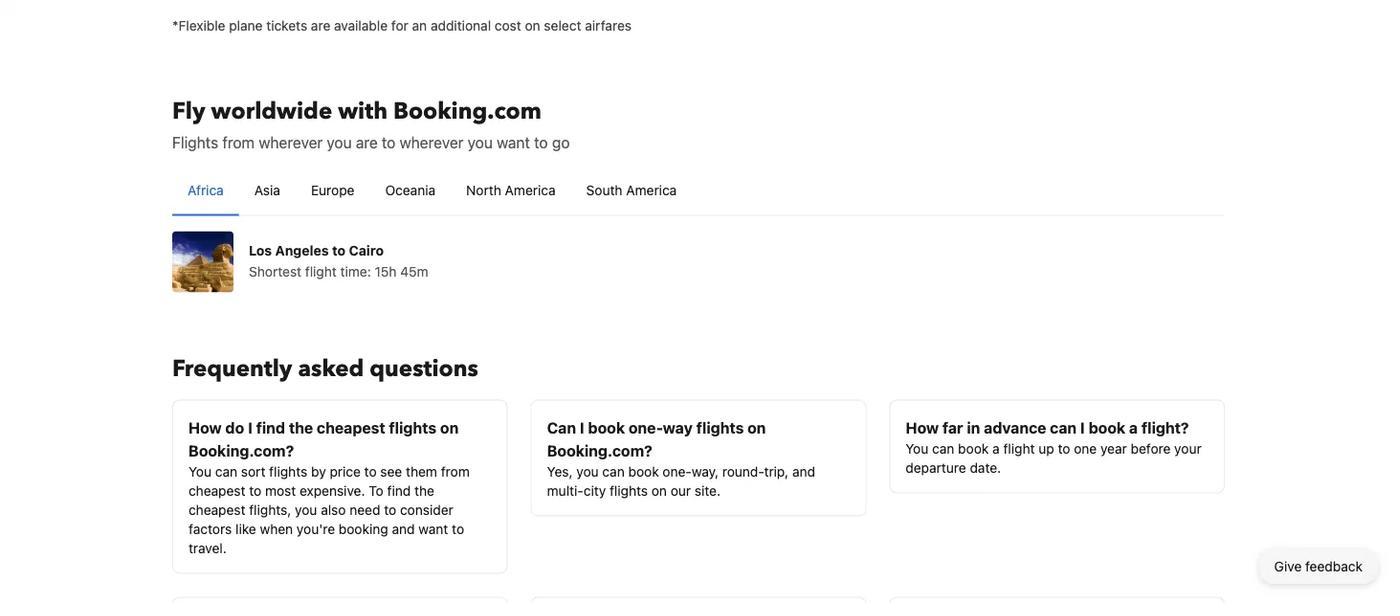 Task type: vqa. For each thing, say whether or not it's contained in the screenshot.
airports's York
no



Task type: locate. For each thing, give the bounding box(es) containing it.
0 horizontal spatial america
[[505, 182, 556, 198]]

you
[[327, 134, 352, 152], [468, 134, 493, 152], [577, 464, 599, 480], [295, 502, 317, 518]]

flights up most
[[269, 464, 308, 480]]

price
[[330, 464, 361, 480]]

america
[[505, 182, 556, 198], [626, 182, 677, 198]]

book
[[588, 419, 625, 437], [1089, 419, 1126, 437], [959, 441, 989, 457], [629, 464, 659, 480]]

0 horizontal spatial i
[[248, 419, 253, 437]]

by
[[311, 464, 326, 480]]

wherever down booking.com
[[400, 134, 464, 152]]

0 vertical spatial are
[[311, 18, 331, 34]]

1 horizontal spatial america
[[626, 182, 677, 198]]

available
[[334, 18, 388, 34]]

1 booking.com? from the left
[[189, 442, 294, 460]]

far
[[943, 419, 964, 437]]

flight?
[[1142, 419, 1190, 437]]

1 how from the left
[[189, 419, 222, 437]]

flight down "advance"
[[1004, 441, 1035, 457]]

book up year
[[1089, 419, 1126, 437]]

1 vertical spatial from
[[441, 464, 470, 480]]

a up the before
[[1130, 419, 1139, 437]]

wherever
[[259, 134, 323, 152], [400, 134, 464, 152]]

one-
[[629, 419, 663, 437], [663, 464, 692, 480]]

i inside the how far in advance can i book a flight? you can book a flight up to one year before your departure date.
[[1081, 419, 1086, 437]]

i right can
[[580, 419, 585, 437]]

1 horizontal spatial find
[[387, 483, 411, 499]]

you up the you're
[[295, 502, 317, 518]]

how left do
[[189, 419, 222, 437]]

0 vertical spatial one-
[[629, 419, 663, 437]]

can
[[1051, 419, 1077, 437], [933, 441, 955, 457], [215, 464, 238, 480], [603, 464, 625, 480]]

year
[[1101, 441, 1128, 457]]

you up departure
[[906, 441, 929, 457]]

0 vertical spatial the
[[289, 419, 313, 437]]

1 horizontal spatial a
[[1130, 419, 1139, 437]]

cheapest
[[317, 419, 386, 437], [189, 483, 246, 499], [189, 502, 246, 518]]

1 horizontal spatial from
[[441, 464, 470, 480]]

sort
[[241, 464, 266, 480]]

way,
[[692, 464, 719, 480]]

can inside how do i find the cheapest flights on booking.com? you can sort flights by price to see them from cheapest to most expensive. to find the cheapest flights, you also need to consider factors like when you're booking and want to travel.
[[215, 464, 238, 480]]

1 horizontal spatial flight
[[1004, 441, 1035, 457]]

america right south
[[626, 182, 677, 198]]

can up departure
[[933, 441, 955, 457]]

tab list containing africa
[[172, 166, 1226, 217]]

0 horizontal spatial how
[[189, 419, 222, 437]]

find
[[256, 419, 285, 437], [387, 483, 411, 499]]

and
[[793, 464, 816, 480], [392, 521, 415, 537]]

wherever down worldwide
[[259, 134, 323, 152]]

from
[[222, 134, 255, 152], [441, 464, 470, 480]]

tab list
[[172, 166, 1226, 217]]

need
[[350, 502, 381, 518]]

flight inside the how far in advance can i book a flight? you can book a flight up to one year before your departure date.
[[1004, 441, 1035, 457]]

15h
[[375, 264, 397, 280]]

find down see at bottom left
[[387, 483, 411, 499]]

2 horizontal spatial i
[[1081, 419, 1086, 437]]

i up one
[[1081, 419, 1086, 437]]

to down with
[[382, 134, 396, 152]]

0 vertical spatial you
[[906, 441, 929, 457]]

asia button
[[239, 166, 296, 215]]

flight down the angeles
[[305, 264, 337, 280]]

want left go at the left top of the page
[[497, 134, 530, 152]]

find right do
[[256, 419, 285, 437]]

angeles
[[275, 243, 329, 259]]

to right up
[[1058, 441, 1071, 457]]

south america
[[587, 182, 677, 198]]

0 horizontal spatial wherever
[[259, 134, 323, 152]]

0 horizontal spatial booking.com?
[[189, 442, 294, 460]]

los
[[249, 243, 272, 259]]

departure
[[906, 460, 967, 476]]

the up by
[[289, 419, 313, 437]]

book left the way,
[[629, 464, 659, 480]]

america for north america
[[505, 182, 556, 198]]

1 vertical spatial are
[[356, 134, 378, 152]]

feedback
[[1306, 559, 1363, 574]]

0 vertical spatial from
[[222, 134, 255, 152]]

to up to
[[364, 464, 377, 480]]

can up up
[[1051, 419, 1077, 437]]

1 vertical spatial want
[[419, 521, 448, 537]]

airfares
[[585, 18, 632, 34]]

city
[[584, 483, 606, 499]]

booking.com?
[[189, 442, 294, 460], [547, 442, 653, 460]]

want
[[497, 134, 530, 152], [419, 521, 448, 537]]

from right the flights
[[222, 134, 255, 152]]

0 vertical spatial want
[[497, 134, 530, 152]]

shortest
[[249, 264, 302, 280]]

flights,
[[249, 502, 291, 518]]

i
[[248, 419, 253, 437], [580, 419, 585, 437], [1081, 419, 1086, 437]]

flights
[[389, 419, 437, 437], [697, 419, 744, 437], [269, 464, 308, 480], [610, 483, 648, 499]]

0 vertical spatial find
[[256, 419, 285, 437]]

how inside how do i find the cheapest flights on booking.com? you can sort flights by price to see them from cheapest to most expensive. to find the cheapest flights, you also need to consider factors like when you're booking and want to travel.
[[189, 419, 222, 437]]

1 horizontal spatial want
[[497, 134, 530, 152]]

0 horizontal spatial want
[[419, 521, 448, 537]]

from inside fly worldwide with booking.com flights from wherever you are to wherever you want to go
[[222, 134, 255, 152]]

your
[[1175, 441, 1202, 457]]

i right do
[[248, 419, 253, 437]]

questions
[[370, 354, 479, 385]]

yes,
[[547, 464, 573, 480]]

1 horizontal spatial booking.com?
[[547, 442, 653, 460]]

a
[[1130, 419, 1139, 437], [993, 441, 1000, 457]]

to up time:
[[332, 243, 346, 259]]

2 booking.com? from the left
[[547, 442, 653, 460]]

1 vertical spatial the
[[415, 483, 435, 499]]

give
[[1275, 559, 1302, 574]]

factors
[[189, 521, 232, 537]]

1 horizontal spatial wherever
[[400, 134, 464, 152]]

1 vertical spatial find
[[387, 483, 411, 499]]

the
[[289, 419, 313, 437], [415, 483, 435, 499]]

you inside the how far in advance can i book a flight? you can book a flight up to one year before your departure date.
[[906, 441, 929, 457]]

on down 'questions'
[[440, 419, 459, 437]]

to inside the los angeles to cairo shortest flight time: 15h 45m
[[332, 243, 346, 259]]

you
[[906, 441, 929, 457], [189, 464, 212, 480]]

1 vertical spatial and
[[392, 521, 415, 537]]

and down the 'consider'
[[392, 521, 415, 537]]

to down sort
[[249, 483, 262, 499]]

can for on
[[215, 464, 238, 480]]

america inside button
[[626, 182, 677, 198]]

can inside can i book one-way flights on booking.com? yes, you can book one-way, round-trip, and multi-city flights on our site.
[[603, 464, 625, 480]]

2 i from the left
[[580, 419, 585, 437]]

1 horizontal spatial and
[[793, 464, 816, 480]]

1 america from the left
[[505, 182, 556, 198]]

booking.com? down do
[[189, 442, 294, 460]]

how for how far in advance can i book a flight?
[[906, 419, 939, 437]]

you left sort
[[189, 464, 212, 480]]

1 horizontal spatial i
[[580, 419, 585, 437]]

0 horizontal spatial from
[[222, 134, 255, 152]]

flights
[[172, 134, 218, 152]]

booking.com
[[393, 96, 542, 128]]

are
[[311, 18, 331, 34], [356, 134, 378, 152]]

3 i from the left
[[1081, 419, 1086, 437]]

0 horizontal spatial the
[[289, 419, 313, 437]]

1 horizontal spatial how
[[906, 419, 939, 437]]

america inside 'button'
[[505, 182, 556, 198]]

can left sort
[[215, 464, 238, 480]]

0 horizontal spatial flight
[[305, 264, 337, 280]]

select
[[544, 18, 582, 34]]

you're
[[297, 521, 335, 537]]

flight
[[305, 264, 337, 280], [1004, 441, 1035, 457]]

how left the far
[[906, 419, 939, 437]]

are right tickets
[[311, 18, 331, 34]]

america right north
[[505, 182, 556, 198]]

1 vertical spatial flight
[[1004, 441, 1035, 457]]

you up city
[[577, 464, 599, 480]]

on
[[525, 18, 541, 34], [440, 419, 459, 437], [748, 419, 766, 437], [652, 483, 667, 499]]

how
[[189, 419, 222, 437], [906, 419, 939, 437]]

are down with
[[356, 134, 378, 152]]

one
[[1074, 441, 1097, 457]]

0 vertical spatial and
[[793, 464, 816, 480]]

give feedback
[[1275, 559, 1363, 574]]

expensive.
[[300, 483, 365, 499]]

a up the date.
[[993, 441, 1000, 457]]

0 horizontal spatial and
[[392, 521, 415, 537]]

how inside the how far in advance can i book a flight? you can book a flight up to one year before your departure date.
[[906, 419, 939, 437]]

2 america from the left
[[626, 182, 677, 198]]

give feedback button
[[1260, 550, 1379, 584]]

1 vertical spatial you
[[189, 464, 212, 480]]

booking.com? up city
[[547, 442, 653, 460]]

1 i from the left
[[248, 419, 253, 437]]

can up city
[[603, 464, 625, 480]]

1 vertical spatial a
[[993, 441, 1000, 457]]

and inside how do i find the cheapest flights on booking.com? you can sort flights by price to see them from cheapest to most expensive. to find the cheapest flights, you also need to consider factors like when you're booking and want to travel.
[[392, 521, 415, 537]]

you inside how do i find the cheapest flights on booking.com? you can sort flights by price to see them from cheapest to most expensive. to find the cheapest flights, you also need to consider factors like when you're booking and want to travel.
[[189, 464, 212, 480]]

book right can
[[588, 419, 625, 437]]

2 how from the left
[[906, 419, 939, 437]]

1 horizontal spatial are
[[356, 134, 378, 152]]

0 vertical spatial a
[[1130, 419, 1139, 437]]

0 vertical spatial flight
[[305, 264, 337, 280]]

from right them
[[441, 464, 470, 480]]

0 horizontal spatial you
[[189, 464, 212, 480]]

and right trip,
[[793, 464, 816, 480]]

the up the 'consider'
[[415, 483, 435, 499]]

1 horizontal spatial you
[[906, 441, 929, 457]]

want down the 'consider'
[[419, 521, 448, 537]]

i inside can i book one-way flights on booking.com? yes, you can book one-way, round-trip, and multi-city flights on our site.
[[580, 419, 585, 437]]



Task type: describe. For each thing, give the bounding box(es) containing it.
cairo
[[349, 243, 384, 259]]

with
[[338, 96, 388, 128]]

0 horizontal spatial find
[[256, 419, 285, 437]]

booking.com? inside how do i find the cheapest flights on booking.com? you can sort flights by price to see them from cheapest to most expensive. to find the cheapest flights, you also need to consider factors like when you're booking and want to travel.
[[189, 442, 294, 460]]

flights right "way"
[[697, 419, 744, 437]]

fly
[[172, 96, 205, 128]]

how far in advance can i book a flight? you can book a flight up to one year before your departure date.
[[906, 419, 1202, 476]]

on inside how do i find the cheapest flights on booking.com? you can sort flights by price to see them from cheapest to most expensive. to find the cheapest flights, you also need to consider factors like when you're booking and want to travel.
[[440, 419, 459, 437]]

to
[[369, 483, 384, 499]]

to left go at the left top of the page
[[534, 134, 548, 152]]

africa button
[[172, 166, 239, 215]]

tickets
[[266, 18, 307, 34]]

los angeles to cairo image
[[172, 232, 234, 293]]

on up round-
[[748, 419, 766, 437]]

when
[[260, 521, 293, 537]]

want inside fly worldwide with booking.com flights from wherever you are to wherever you want to go
[[497, 134, 530, 152]]

south america button
[[571, 166, 692, 215]]

book down in
[[959, 441, 989, 457]]

you inside can i book one-way flights on booking.com? yes, you can book one-way, round-trip, and multi-city flights on our site.
[[577, 464, 599, 480]]

asked
[[298, 354, 364, 385]]

date.
[[970, 460, 1002, 476]]

additional
[[431, 18, 491, 34]]

europe button
[[296, 166, 370, 215]]

america for south america
[[626, 182, 677, 198]]

on right cost
[[525, 18, 541, 34]]

go
[[552, 134, 570, 152]]

*flexible
[[172, 18, 225, 34]]

los angeles to cairo shortest flight time: 15h 45m
[[249, 243, 429, 280]]

oceania button
[[370, 166, 451, 215]]

trip,
[[765, 464, 789, 480]]

oceania
[[385, 182, 436, 198]]

can for a
[[933, 441, 955, 457]]

north america button
[[451, 166, 571, 215]]

europe
[[311, 182, 355, 198]]

booking
[[339, 521, 388, 537]]

you for how do i find the cheapest flights on booking.com?
[[189, 464, 212, 480]]

like
[[236, 521, 256, 537]]

for
[[391, 18, 409, 34]]

to inside the how far in advance can i book a flight? you can book a flight up to one year before your departure date.
[[1058, 441, 1071, 457]]

fly worldwide with booking.com flights from wherever you are to wherever you want to go
[[172, 96, 570, 152]]

*flexible plane tickets are available for an additional cost on select airfares
[[172, 18, 632, 34]]

1 vertical spatial one-
[[663, 464, 692, 480]]

frequently asked questions
[[172, 354, 479, 385]]

site.
[[695, 483, 721, 499]]

to down the 'consider'
[[452, 521, 464, 537]]

you down with
[[327, 134, 352, 152]]

can
[[547, 419, 576, 437]]

plane
[[229, 18, 263, 34]]

see
[[380, 464, 402, 480]]

on left our
[[652, 483, 667, 499]]

i inside how do i find the cheapest flights on booking.com? you can sort flights by price to see them from cheapest to most expensive. to find the cheapest flights, you also need to consider factors like when you're booking and want to travel.
[[248, 419, 253, 437]]

0 horizontal spatial a
[[993, 441, 1000, 457]]

them
[[406, 464, 438, 480]]

north america
[[466, 182, 556, 198]]

0 horizontal spatial are
[[311, 18, 331, 34]]

in
[[967, 419, 981, 437]]

travel.
[[189, 540, 227, 556]]

flight inside the los angeles to cairo shortest flight time: 15h 45m
[[305, 264, 337, 280]]

from inside how do i find the cheapest flights on booking.com? you can sort flights by price to see them from cheapest to most expensive. to find the cheapest flights, you also need to consider factors like when you're booking and want to travel.
[[441, 464, 470, 480]]

45m
[[400, 264, 429, 280]]

worldwide
[[211, 96, 332, 128]]

are inside fly worldwide with booking.com flights from wherever you are to wherever you want to go
[[356, 134, 378, 152]]

1 vertical spatial cheapest
[[189, 483, 246, 499]]

most
[[265, 483, 296, 499]]

before
[[1131, 441, 1171, 457]]

up
[[1039, 441, 1055, 457]]

do
[[226, 419, 244, 437]]

south
[[587, 182, 623, 198]]

want inside how do i find the cheapest flights on booking.com? you can sort flights by price to see them from cheapest to most expensive. to find the cheapest flights, you also need to consider factors like when you're booking and want to travel.
[[419, 521, 448, 537]]

1 wherever from the left
[[259, 134, 323, 152]]

time:
[[340, 264, 371, 280]]

you down booking.com
[[468, 134, 493, 152]]

how do i find the cheapest flights on booking.com? you can sort flights by price to see them from cheapest to most expensive. to find the cheapest flights, you also need to consider factors like when you're booking and want to travel.
[[189, 419, 470, 556]]

advance
[[984, 419, 1047, 437]]

flights up them
[[389, 419, 437, 437]]

can i book one-way flights on booking.com? yes, you can book one-way, round-trip, and multi-city flights on our site.
[[547, 419, 816, 499]]

2 vertical spatial cheapest
[[189, 502, 246, 518]]

multi-
[[547, 483, 584, 499]]

you inside how do i find the cheapest flights on booking.com? you can sort flights by price to see them from cheapest to most expensive. to find the cheapest flights, you also need to consider factors like when you're booking and want to travel.
[[295, 502, 317, 518]]

round-
[[723, 464, 765, 480]]

2 wherever from the left
[[400, 134, 464, 152]]

africa
[[188, 182, 224, 198]]

frequently
[[172, 354, 292, 385]]

also
[[321, 502, 346, 518]]

to right need
[[384, 502, 397, 518]]

consider
[[400, 502, 454, 518]]

0 vertical spatial cheapest
[[317, 419, 386, 437]]

how for how do i find the cheapest flights on booking.com?
[[189, 419, 222, 437]]

asia
[[254, 182, 280, 198]]

flights right city
[[610, 483, 648, 499]]

can for booking.com?
[[603, 464, 625, 480]]

you for how far in advance can i book a flight?
[[906, 441, 929, 457]]

booking.com? inside can i book one-way flights on booking.com? yes, you can book one-way, round-trip, and multi-city flights on our site.
[[547, 442, 653, 460]]

north
[[466, 182, 502, 198]]

way
[[663, 419, 693, 437]]

and inside can i book one-way flights on booking.com? yes, you can book one-way, round-trip, and multi-city flights on our site.
[[793, 464, 816, 480]]

cost
[[495, 18, 522, 34]]

1 horizontal spatial the
[[415, 483, 435, 499]]

our
[[671, 483, 691, 499]]

an
[[412, 18, 427, 34]]



